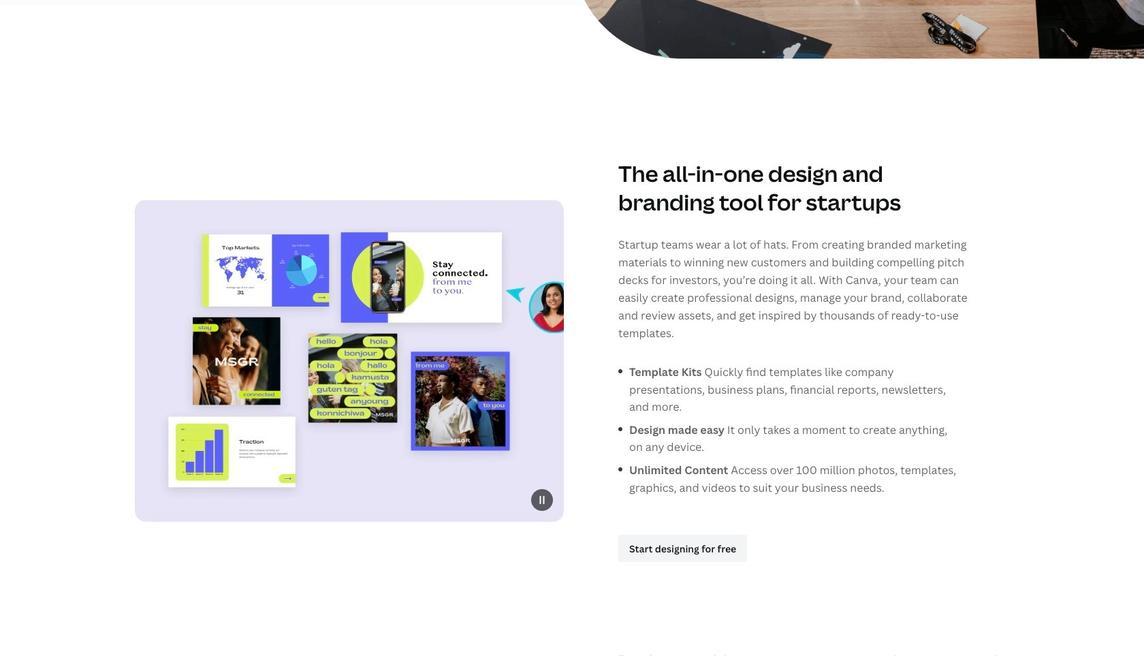 Task type: locate. For each thing, give the bounding box(es) containing it.
spacenow enterprise and pro t shirts print 009 1.ad224d04 image
[[572, 0, 1145, 59]]



Task type: vqa. For each thing, say whether or not it's contained in the screenshot.
the 'Spacenow Enterprise and Pro T shirts Print 009 1.ad224d04' image
yes



